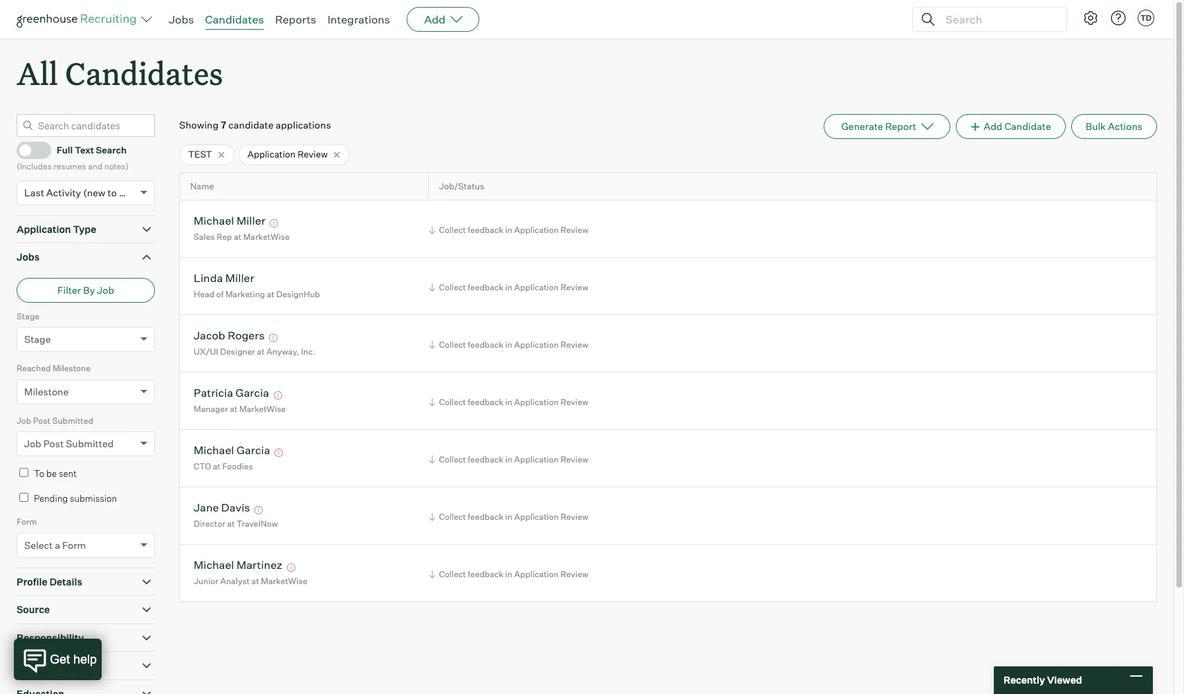 Task type: describe. For each thing, give the bounding box(es) containing it.
collect feedback in application review for michael martinez
[[439, 570, 589, 580]]

type
[[73, 223, 96, 235]]

feedback for michael garcia
[[468, 455, 504, 465]]

michael miller has been in application review for more than 5 days image
[[268, 220, 280, 228]]

feedback for michael martinez
[[468, 570, 504, 580]]

of
[[216, 289, 224, 300]]

recently viewed
[[1004, 675, 1083, 687]]

0 vertical spatial post
[[33, 416, 50, 426]]

profile details
[[17, 576, 82, 588]]

manager
[[194, 404, 228, 414]]

full
[[57, 145, 73, 156]]

at down davis
[[227, 519, 235, 529]]

cto at foodies
[[194, 461, 253, 472]]

tasks
[[57, 660, 84, 672]]

0 vertical spatial job post submitted
[[17, 416, 93, 426]]

form element
[[17, 516, 155, 568]]

to
[[34, 469, 44, 480]]

collect for michael garcia
[[439, 455, 466, 465]]

collect feedback in application review for michael garcia
[[439, 455, 589, 465]]

michael garcia link
[[194, 444, 270, 460]]

in for jacob rogers
[[506, 340, 513, 350]]

job/status
[[439, 181, 484, 192]]

jacob rogers link
[[194, 329, 265, 345]]

and
[[88, 161, 102, 172]]

0 vertical spatial candidates
[[205, 12, 264, 26]]

feedback for michael miller
[[468, 225, 504, 235]]

collect feedback in application review for jane davis
[[439, 512, 589, 523]]

review for jacob rogers
[[561, 340, 589, 350]]

collect feedback in application review link for michael garcia
[[427, 453, 592, 466]]

jacob rogers has been in application review for more than 5 days image
[[267, 334, 280, 343]]

last activity (new to old) option
[[24, 187, 137, 198]]

candidate
[[229, 119, 274, 131]]

filter by job
[[57, 284, 114, 296]]

name
[[190, 181, 214, 192]]

Pending submission checkbox
[[19, 493, 28, 502]]

sent
[[59, 469, 77, 480]]

1 vertical spatial submitted
[[66, 438, 114, 450]]

jacob rogers
[[194, 329, 265, 343]]

integrations
[[328, 12, 390, 26]]

patricia
[[194, 386, 233, 400]]

add for add
[[424, 12, 446, 26]]

test
[[188, 149, 212, 160]]

travelnow
[[237, 519, 278, 529]]

marketing
[[226, 289, 265, 300]]

To be sent checkbox
[[19, 469, 28, 478]]

1 vertical spatial job
[[17, 416, 31, 426]]

candidate reports are now available! apply filters and select "view in app" element
[[824, 114, 951, 139]]

linda miller head of marketing at designhub
[[194, 272, 320, 300]]

feedback for patricia garcia
[[468, 397, 504, 408]]

application for patricia garcia
[[514, 397, 559, 408]]

in for michael miller
[[506, 225, 513, 235]]

review for michael miller
[[561, 225, 589, 235]]

by
[[83, 284, 95, 296]]

1 vertical spatial marketwise
[[239, 404, 286, 414]]

michael for michael miller
[[194, 214, 234, 228]]

foodies
[[222, 461, 253, 472]]

marketwise for miller
[[243, 232, 290, 242]]

all
[[17, 53, 58, 93]]

resumes
[[54, 161, 86, 172]]

checkmark image
[[23, 145, 33, 154]]

collect feedback in application review for jacob rogers
[[439, 340, 589, 350]]

feedback for jane davis
[[468, 512, 504, 523]]

in for michael martinez
[[506, 570, 513, 580]]

michael miller link
[[194, 214, 266, 230]]

showing 7 candidate applications
[[179, 119, 331, 131]]

application for michael garcia
[[514, 455, 559, 465]]

0 vertical spatial milestone
[[52, 363, 91, 374]]

at down rogers
[[257, 347, 265, 357]]

(includes
[[17, 161, 52, 172]]

to be sent
[[34, 469, 77, 480]]

td button
[[1135, 7, 1158, 29]]

details
[[49, 576, 82, 588]]

manager at marketwise
[[194, 404, 286, 414]]

collect feedback in application review for michael miller
[[439, 225, 589, 235]]

generate report
[[842, 121, 917, 132]]

job post submitted element
[[17, 414, 155, 466]]

applications
[[276, 119, 331, 131]]

to
[[108, 187, 117, 198]]

michael garcia has been in application review for more than 5 days image
[[273, 449, 285, 458]]

(new
[[83, 187, 106, 198]]

showing
[[179, 119, 219, 131]]

collect feedback in application review for patricia garcia
[[439, 397, 589, 408]]

jane davis
[[194, 501, 250, 515]]

full text search (includes resumes and notes)
[[17, 145, 129, 172]]

review for jane davis
[[561, 512, 589, 523]]

at right cto
[[213, 461, 221, 472]]

review for michael martinez
[[561, 570, 589, 580]]

submission
[[70, 493, 117, 504]]

rogers
[[228, 329, 265, 343]]

ux/ui
[[194, 347, 218, 357]]

1 vertical spatial milestone
[[24, 386, 69, 398]]

michael martinez link
[[194, 559, 283, 575]]

be
[[46, 469, 57, 480]]

td
[[1141, 13, 1152, 23]]

select a form
[[24, 539, 86, 551]]

analyst
[[220, 576, 250, 587]]

add for add candidate
[[984, 121, 1003, 132]]

filter
[[57, 284, 81, 296]]

bulk actions
[[1086, 121, 1143, 132]]

patricia garcia has been in application review for more than 5 days image
[[272, 392, 284, 400]]

reports link
[[275, 12, 316, 26]]

2 feedback from the top
[[468, 282, 504, 293]]

collect for michael martinez
[[439, 570, 466, 580]]

martinez
[[237, 559, 283, 573]]

0 vertical spatial submitted
[[52, 416, 93, 426]]

michael for michael garcia
[[194, 444, 234, 458]]

feedback for jacob rogers
[[468, 340, 504, 350]]

sales
[[194, 232, 215, 242]]

patricia garcia link
[[194, 386, 269, 402]]

collect for jacob rogers
[[439, 340, 466, 350]]

1 vertical spatial form
[[62, 539, 86, 551]]

all candidates
[[17, 53, 223, 93]]

application for jacob rogers
[[514, 340, 559, 350]]

recently
[[1004, 675, 1045, 687]]

1 vertical spatial candidates
[[65, 53, 223, 93]]

bulk
[[1086, 121, 1106, 132]]

candidates link
[[205, 12, 264, 26]]

application review
[[247, 149, 328, 160]]

pending submission
[[34, 493, 117, 504]]

garcia for patricia garcia
[[236, 386, 269, 400]]

2 in from the top
[[506, 282, 513, 293]]

junior
[[194, 576, 219, 587]]

filter by job button
[[17, 278, 155, 303]]

notes)
[[104, 161, 129, 172]]

michael miller
[[194, 214, 266, 228]]

michael martinez
[[194, 559, 283, 573]]

rep
[[217, 232, 232, 242]]

head
[[194, 289, 214, 300]]

generate
[[842, 121, 883, 132]]

reached milestone
[[17, 363, 91, 374]]

add button
[[407, 7, 480, 32]]

jacob
[[194, 329, 225, 343]]



Task type: locate. For each thing, give the bounding box(es) containing it.
3 michael from the top
[[194, 559, 234, 573]]

select
[[24, 539, 53, 551]]

collect feedback in application review
[[439, 225, 589, 235], [439, 282, 589, 293], [439, 340, 589, 350], [439, 397, 589, 408], [439, 455, 589, 465], [439, 512, 589, 523], [439, 570, 589, 580]]

job post submitted up sent
[[24, 438, 114, 450]]

a
[[55, 539, 60, 551]]

4 collect from the top
[[439, 397, 466, 408]]

reports
[[275, 12, 316, 26]]

michael up cto at foodies
[[194, 444, 234, 458]]

at down patricia garcia link
[[230, 404, 238, 414]]

candidates right jobs link
[[205, 12, 264, 26]]

marketwise down michael martinez has been in application review for more than 5 days icon
[[261, 576, 308, 587]]

4 in from the top
[[506, 397, 513, 408]]

job post submitted down reached milestone element
[[17, 416, 93, 426]]

junior analyst at marketwise
[[194, 576, 308, 587]]

review
[[298, 149, 328, 160], [561, 225, 589, 235], [561, 282, 589, 293], [561, 340, 589, 350], [561, 397, 589, 408], [561, 455, 589, 465], [561, 512, 589, 523], [561, 570, 589, 580]]

responsibility
[[17, 632, 84, 644]]

form right a
[[62, 539, 86, 551]]

collect feedback in application review link
[[427, 224, 592, 237], [427, 281, 592, 294], [427, 338, 592, 352], [427, 396, 592, 409], [427, 453, 592, 466], [427, 511, 592, 524], [427, 568, 592, 581]]

designhub
[[276, 289, 320, 300]]

1 vertical spatial post
[[43, 438, 64, 450]]

5 feedback from the top
[[468, 455, 504, 465]]

miller for linda
[[225, 272, 254, 285]]

michael martinez has been in application review for more than 5 days image
[[285, 564, 297, 573]]

0 vertical spatial jobs
[[169, 12, 194, 26]]

1 vertical spatial jobs
[[17, 251, 40, 263]]

4 collect feedback in application review link from the top
[[427, 396, 592, 409]]

michael up sales
[[194, 214, 234, 228]]

post
[[33, 416, 50, 426], [43, 438, 64, 450]]

collect feedback in application review link for jacob rogers
[[427, 338, 592, 352]]

report
[[886, 121, 917, 132]]

1 vertical spatial add
[[984, 121, 1003, 132]]

6 collect from the top
[[439, 512, 466, 523]]

stage element
[[17, 310, 155, 362]]

jane davis link
[[194, 501, 250, 517]]

5 collect feedback in application review from the top
[[439, 455, 589, 465]]

viewed
[[1047, 675, 1083, 687]]

1 vertical spatial job post submitted
[[24, 438, 114, 450]]

in for patricia garcia
[[506, 397, 513, 408]]

0 vertical spatial garcia
[[236, 386, 269, 400]]

1 horizontal spatial jobs
[[169, 12, 194, 26]]

0 vertical spatial add
[[424, 12, 446, 26]]

at
[[234, 232, 242, 242], [267, 289, 275, 300], [257, 347, 265, 357], [230, 404, 238, 414], [213, 461, 221, 472], [227, 519, 235, 529], [252, 576, 259, 587]]

review for michael garcia
[[561, 455, 589, 465]]

old)
[[119, 187, 137, 198]]

6 feedback from the top
[[468, 512, 504, 523]]

1 collect from the top
[[439, 225, 466, 235]]

at inside linda miller head of marketing at designhub
[[267, 289, 275, 300]]

7
[[221, 119, 226, 131]]

director
[[194, 519, 225, 529]]

application for michael martinez
[[514, 570, 559, 580]]

collect feedback in application review link for jane davis
[[427, 511, 592, 524]]

greenhouse recruiting image
[[17, 11, 141, 28]]

marketwise
[[243, 232, 290, 242], [239, 404, 286, 414], [261, 576, 308, 587]]

Search candidates field
[[17, 114, 155, 137]]

1 horizontal spatial form
[[62, 539, 86, 551]]

0 vertical spatial miller
[[237, 214, 266, 228]]

stage
[[17, 311, 39, 322], [24, 334, 51, 345]]

6 collect feedback in application review link from the top
[[427, 511, 592, 524]]

source
[[17, 604, 50, 616]]

1 michael from the top
[[194, 214, 234, 228]]

Search text field
[[942, 9, 1054, 29]]

1 horizontal spatial add
[[984, 121, 1003, 132]]

michael garcia
[[194, 444, 270, 458]]

cto
[[194, 461, 211, 472]]

1 vertical spatial michael
[[194, 444, 234, 458]]

1 vertical spatial garcia
[[237, 444, 270, 458]]

3 collect from the top
[[439, 340, 466, 350]]

3 in from the top
[[506, 340, 513, 350]]

post up to be sent
[[43, 438, 64, 450]]

1 vertical spatial miller
[[225, 272, 254, 285]]

2 collect feedback in application review link from the top
[[427, 281, 592, 294]]

add inside add candidate link
[[984, 121, 1003, 132]]

garcia for michael garcia
[[237, 444, 270, 458]]

7 collect feedback in application review link from the top
[[427, 568, 592, 581]]

candidate
[[1005, 121, 1052, 132]]

5 in from the top
[[506, 455, 513, 465]]

profile
[[17, 576, 47, 588]]

0 vertical spatial marketwise
[[243, 232, 290, 242]]

collect feedback in application review link for michael miller
[[427, 224, 592, 237]]

marketwise down michael miller has been in application review for more than 5 days icon
[[243, 232, 290, 242]]

0 horizontal spatial add
[[424, 12, 446, 26]]

miller up marketing
[[225, 272, 254, 285]]

at down martinez
[[252, 576, 259, 587]]

7 collect from the top
[[439, 570, 466, 580]]

1 collect feedback in application review from the top
[[439, 225, 589, 235]]

candidates down jobs link
[[65, 53, 223, 93]]

2 michael from the top
[[194, 444, 234, 458]]

submitted down reached milestone element
[[52, 416, 93, 426]]

application for jane davis
[[514, 512, 559, 523]]

5 collect feedback in application review link from the top
[[427, 453, 592, 466]]

last
[[24, 187, 44, 198]]

2 collect from the top
[[439, 282, 466, 293]]

7 collect feedback in application review from the top
[[439, 570, 589, 580]]

0 vertical spatial job
[[97, 284, 114, 296]]

at right marketing
[[267, 289, 275, 300]]

garcia up foodies in the bottom of the page
[[237, 444, 270, 458]]

actions
[[1108, 121, 1143, 132]]

miller for michael
[[237, 214, 266, 228]]

sales rep at marketwise
[[194, 232, 290, 242]]

reached milestone element
[[17, 362, 155, 414]]

jobs link
[[169, 12, 194, 26]]

add inside "add" popup button
[[424, 12, 446, 26]]

3 collect feedback in application review link from the top
[[427, 338, 592, 352]]

1 vertical spatial stage
[[24, 334, 51, 345]]

5 collect from the top
[[439, 455, 466, 465]]

miller up sales rep at marketwise
[[237, 214, 266, 228]]

td button
[[1138, 10, 1155, 26]]

milestone down stage element
[[52, 363, 91, 374]]

jobs down application type
[[17, 251, 40, 263]]

search
[[96, 145, 127, 156]]

activity
[[46, 187, 81, 198]]

job inside button
[[97, 284, 114, 296]]

2 vertical spatial michael
[[194, 559, 234, 573]]

4 collect feedback in application review from the top
[[439, 397, 589, 408]]

1 collect feedback in application review link from the top
[[427, 224, 592, 237]]

application
[[247, 149, 296, 160], [17, 223, 71, 235], [514, 225, 559, 235], [514, 282, 559, 293], [514, 340, 559, 350], [514, 397, 559, 408], [514, 455, 559, 465], [514, 512, 559, 523], [514, 570, 559, 580]]

milestone
[[52, 363, 91, 374], [24, 386, 69, 398]]

patricia garcia
[[194, 386, 269, 400]]

application type
[[17, 223, 96, 235]]

1 in from the top
[[506, 225, 513, 235]]

marketwise for martinez
[[261, 576, 308, 587]]

review for patricia garcia
[[561, 397, 589, 408]]

michael for michael martinez
[[194, 559, 234, 573]]

job
[[97, 284, 114, 296], [17, 416, 31, 426], [24, 438, 41, 450]]

7 feedback from the top
[[468, 570, 504, 580]]

designer
[[220, 347, 255, 357]]

miller inside linda miller head of marketing at designhub
[[225, 272, 254, 285]]

1 feedback from the top
[[468, 225, 504, 235]]

anyway,
[[267, 347, 299, 357]]

at right rep
[[234, 232, 242, 242]]

collect
[[439, 225, 466, 235], [439, 282, 466, 293], [439, 340, 466, 350], [439, 397, 466, 408], [439, 455, 466, 465], [439, 512, 466, 523], [439, 570, 466, 580]]

ux/ui designer at anyway, inc.
[[194, 347, 315, 357]]

3 collect feedback in application review from the top
[[439, 340, 589, 350]]

in
[[506, 225, 513, 235], [506, 282, 513, 293], [506, 340, 513, 350], [506, 397, 513, 408], [506, 455, 513, 465], [506, 512, 513, 523], [506, 570, 513, 580]]

form
[[17, 517, 37, 527], [62, 539, 86, 551]]

davis
[[221, 501, 250, 515]]

pending
[[34, 493, 68, 504]]

reached
[[17, 363, 51, 374]]

2 collect feedback in application review from the top
[[439, 282, 589, 293]]

0 vertical spatial michael
[[194, 214, 234, 228]]

in for jane davis
[[506, 512, 513, 523]]

integrations link
[[328, 12, 390, 26]]

michael up junior
[[194, 559, 234, 573]]

marketwise down patricia garcia has been in application review for more than 5 days image
[[239, 404, 286, 414]]

garcia up manager at marketwise
[[236, 386, 269, 400]]

collect feedback in application review link for patricia garcia
[[427, 396, 592, 409]]

submitted up sent
[[66, 438, 114, 450]]

application for michael miller
[[514, 225, 559, 235]]

4 feedback from the top
[[468, 397, 504, 408]]

6 in from the top
[[506, 512, 513, 523]]

post down reached
[[33, 416, 50, 426]]

collect for patricia garcia
[[439, 397, 466, 408]]

jane davis has been in application review for more than 5 days image
[[253, 507, 265, 515]]

add candidate
[[984, 121, 1052, 132]]

2 vertical spatial job
[[24, 438, 41, 450]]

0 vertical spatial stage
[[17, 311, 39, 322]]

collect for michael miller
[[439, 225, 466, 235]]

linda
[[194, 272, 223, 285]]

in for michael garcia
[[506, 455, 513, 465]]

pipeline tasks
[[17, 660, 84, 672]]

6 collect feedback in application review from the top
[[439, 512, 589, 523]]

pipeline
[[17, 660, 55, 672]]

director at travelnow
[[194, 519, 278, 529]]

0 horizontal spatial form
[[17, 517, 37, 527]]

michael
[[194, 214, 234, 228], [194, 444, 234, 458], [194, 559, 234, 573]]

milestone down "reached milestone"
[[24, 386, 69, 398]]

add candidate link
[[956, 114, 1066, 139]]

configure image
[[1083, 10, 1099, 26]]

jane
[[194, 501, 219, 515]]

2 vertical spatial marketwise
[[261, 576, 308, 587]]

0 vertical spatial form
[[17, 517, 37, 527]]

3 feedback from the top
[[468, 340, 504, 350]]

text
[[75, 145, 94, 156]]

jobs left "candidates" link
[[169, 12, 194, 26]]

7 in from the top
[[506, 570, 513, 580]]

0 horizontal spatial jobs
[[17, 251, 40, 263]]

collect for jane davis
[[439, 512, 466, 523]]

collect feedback in application review link for michael martinez
[[427, 568, 592, 581]]

form down 'pending submission' checkbox
[[17, 517, 37, 527]]



Task type: vqa. For each thing, say whether or not it's contained in the screenshot.


